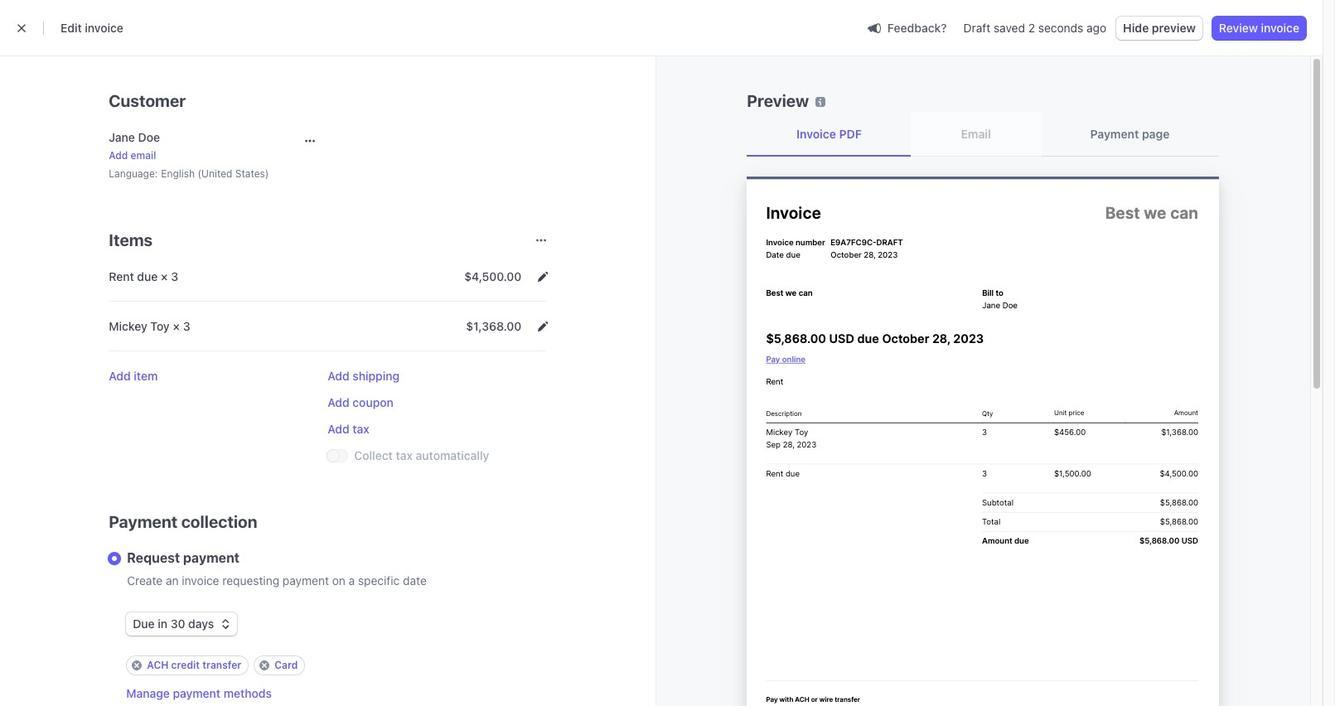 Task type: vqa. For each thing, say whether or not it's contained in the screenshot.
coupon
yes



Task type: locate. For each thing, give the bounding box(es) containing it.
due
[[133, 617, 155, 631]]

1 vertical spatial ×
[[173, 319, 180, 333]]

rent due × 3
[[109, 269, 178, 283]]

jane
[[109, 130, 135, 144]]

payment page
[[1090, 127, 1170, 141]]

add
[[109, 149, 128, 162], [109, 369, 131, 383], [328, 369, 349, 383], [328, 395, 349, 409], [328, 422, 349, 436]]

1 vertical spatial svg image
[[538, 322, 548, 332]]

shipping
[[353, 369, 400, 383]]

manage
[[126, 686, 170, 700]]

tab list
[[747, 112, 1219, 157]]

doe
[[138, 130, 160, 144]]

add for add shipping
[[328, 369, 349, 383]]

1 horizontal spatial svg image
[[538, 322, 548, 332]]

request payment create an invoice requesting payment on a specific date
[[127, 550, 427, 588]]

add item button
[[109, 368, 158, 385]]

english
[[161, 167, 195, 180]]

add up add coupon
[[328, 369, 349, 383]]

payment down ach credit transfer at left bottom
[[173, 686, 221, 700]]

draft
[[963, 21, 991, 35]]

svg image
[[538, 272, 548, 282], [221, 619, 231, 629]]

methods
[[224, 686, 272, 700]]

1 vertical spatial 3
[[183, 319, 190, 333]]

1 vertical spatial svg image
[[221, 619, 231, 629]]

payment up request
[[109, 512, 178, 531]]

invoice right review
[[1261, 21, 1299, 35]]

add left item
[[109, 369, 131, 383]]

0 horizontal spatial tax
[[353, 422, 369, 436]]

2 vertical spatial payment
[[173, 686, 221, 700]]

tax
[[353, 422, 369, 436], [396, 448, 413, 462]]

a
[[349, 573, 355, 588]]

1 horizontal spatial payment
[[1090, 127, 1139, 141]]

2
[[1028, 21, 1035, 35]]

svg image right days
[[221, 619, 231, 629]]

payment inside button
[[173, 686, 221, 700]]

collection
[[181, 512, 257, 531]]

×
[[161, 269, 168, 283], [173, 319, 180, 333]]

tax right collect
[[396, 448, 413, 462]]

hide preview button
[[1116, 17, 1202, 40]]

tax for add
[[353, 422, 369, 436]]

items
[[109, 230, 153, 249]]

toolbar
[[126, 656, 305, 675]]

mickey toy × 3
[[109, 319, 190, 333]]

0 horizontal spatial svg image
[[305, 136, 315, 146]]

add for add coupon
[[328, 395, 349, 409]]

30
[[170, 617, 185, 631]]

email tab
[[911, 112, 1041, 157]]

$1,368.00
[[466, 319, 521, 333]]

0 vertical spatial ×
[[161, 269, 168, 283]]

1 horizontal spatial tax
[[396, 448, 413, 462]]

add inside jane doe add email language: english (united states)
[[109, 149, 128, 162]]

1 vertical spatial payment
[[109, 512, 178, 531]]

an
[[166, 573, 179, 588]]

invoice right an
[[182, 573, 219, 588]]

× right toy
[[173, 319, 180, 333]]

1 horizontal spatial svg image
[[538, 272, 548, 282]]

3
[[171, 269, 178, 283], [183, 319, 190, 333]]

edit
[[60, 21, 82, 35]]

0 horizontal spatial svg image
[[221, 619, 231, 629]]

due in 30 days button
[[126, 612, 237, 636]]

tax down add coupon button
[[353, 422, 369, 436]]

svg image right $4,500.00
[[538, 272, 548, 282]]

invoice for edit invoice
[[85, 21, 123, 35]]

review invoice button
[[1212, 17, 1306, 40]]

manage payment methods
[[126, 686, 272, 700]]

edit invoice
[[60, 21, 123, 35]]

0 horizontal spatial ×
[[161, 269, 168, 283]]

payment for payment collection
[[109, 512, 178, 531]]

1 vertical spatial tax
[[396, 448, 413, 462]]

due in 30 days
[[133, 617, 214, 631]]

payment
[[1090, 127, 1139, 141], [109, 512, 178, 531]]

3 right due
[[171, 269, 178, 283]]

add down add coupon button
[[328, 422, 349, 436]]

payment for payment page
[[1090, 127, 1139, 141]]

svg image for mickey toy
[[538, 322, 548, 332]]

payment down "collection"
[[183, 550, 240, 565]]

payment left "page"
[[1090, 127, 1139, 141]]

invoice inside button
[[1261, 21, 1299, 35]]

manage payment methods button
[[126, 685, 272, 702]]

3 right toy
[[183, 319, 190, 333]]

states)
[[235, 167, 269, 180]]

payment left on
[[283, 573, 329, 588]]

toolbar containing ach credit transfer
[[126, 656, 305, 675]]

add up add tax
[[328, 395, 349, 409]]

add coupon button
[[328, 394, 394, 411]]

0 vertical spatial 3
[[171, 269, 178, 283]]

1 horizontal spatial invoice
[[182, 573, 219, 588]]

2 horizontal spatial invoice
[[1261, 21, 1299, 35]]

0 vertical spatial svg image
[[305, 136, 315, 146]]

svg image
[[305, 136, 315, 146], [538, 322, 548, 332]]

date
[[403, 573, 427, 588]]

add coupon
[[328, 395, 394, 409]]

tax inside button
[[353, 422, 369, 436]]

preview
[[747, 91, 809, 110]]

customer
[[109, 91, 186, 110]]

invoice inside request payment create an invoice requesting payment on a specific date
[[182, 573, 219, 588]]

ach
[[147, 659, 169, 671]]

payment
[[183, 550, 240, 565], [283, 573, 329, 588], [173, 686, 221, 700]]

0 horizontal spatial invoice
[[85, 21, 123, 35]]

0 horizontal spatial payment
[[109, 512, 178, 531]]

0 vertical spatial tax
[[353, 422, 369, 436]]

1 horizontal spatial ×
[[173, 319, 180, 333]]

jane doe add email language: english (united states)
[[109, 130, 269, 180]]

review
[[1219, 21, 1258, 35]]

svg image for customer
[[305, 136, 315, 146]]

0 vertical spatial svg image
[[538, 272, 548, 282]]

create
[[127, 573, 163, 588]]

× right due
[[161, 269, 168, 283]]

invoice right 'edit'
[[85, 21, 123, 35]]

transfer
[[202, 659, 241, 671]]

add for add tax
[[328, 422, 349, 436]]

add down jane
[[109, 149, 128, 162]]

0 vertical spatial payment
[[1090, 127, 1139, 141]]

add shipping button
[[328, 368, 400, 385]]

payment for request
[[183, 550, 240, 565]]

invoice
[[85, 21, 123, 35], [1261, 21, 1299, 35], [182, 573, 219, 588]]

review invoice
[[1219, 21, 1299, 35]]

0 horizontal spatial 3
[[171, 269, 178, 283]]

0 vertical spatial payment
[[183, 550, 240, 565]]

tab list containing invoice pdf
[[747, 112, 1219, 157]]

1 horizontal spatial 3
[[183, 319, 190, 333]]

add email button
[[109, 149, 156, 162]]

invoice
[[796, 127, 836, 141]]

add tax button
[[328, 421, 369, 438]]

$4,500.00
[[464, 269, 521, 283]]

payment collection
[[109, 512, 257, 531]]



Task type: describe. For each thing, give the bounding box(es) containing it.
remove ach credit transfer image
[[132, 661, 142, 670]]

saved
[[994, 21, 1025, 35]]

hide
[[1123, 21, 1149, 35]]

on
[[332, 573, 345, 588]]

feedback? button
[[861, 16, 954, 39]]

collect tax automatically
[[354, 448, 489, 462]]

svg image inside due in 30 days popup button
[[221, 619, 231, 629]]

add shipping
[[328, 369, 400, 383]]

3 for mickey toy × 3
[[183, 319, 190, 333]]

add tax
[[328, 422, 369, 436]]

coupon
[[353, 395, 394, 409]]

card
[[275, 659, 298, 671]]

language:
[[109, 167, 158, 180]]

invoice for review invoice
[[1261, 21, 1299, 35]]

mickey
[[109, 319, 147, 333]]

page
[[1142, 127, 1170, 141]]

item
[[134, 369, 158, 383]]

in
[[158, 617, 167, 631]]

tax for collect
[[396, 448, 413, 462]]

rent
[[109, 269, 134, 283]]

toy
[[150, 319, 170, 333]]

seconds
[[1038, 21, 1083, 35]]

add item
[[109, 369, 158, 383]]

× for rent due
[[161, 269, 168, 283]]

pdf
[[839, 127, 862, 141]]

collect
[[354, 448, 393, 462]]

email
[[961, 127, 991, 141]]

hide preview
[[1123, 21, 1196, 35]]

due
[[137, 269, 158, 283]]

automatically
[[416, 448, 489, 462]]

preview
[[1152, 21, 1196, 35]]

invoice pdf
[[796, 127, 862, 141]]

request
[[127, 550, 180, 565]]

credit
[[171, 659, 200, 671]]

× for mickey toy
[[173, 319, 180, 333]]

email
[[131, 149, 156, 162]]

draft saved 2 seconds ago
[[963, 21, 1106, 35]]

remove card image
[[260, 661, 270, 670]]

ach credit transfer
[[147, 659, 241, 671]]

add for add item
[[109, 369, 131, 383]]

specific
[[358, 573, 400, 588]]

3 for rent due × 3
[[171, 269, 178, 283]]

requesting
[[222, 573, 279, 588]]

feedback?
[[887, 20, 947, 34]]

(united
[[198, 167, 232, 180]]

1 vertical spatial payment
[[283, 573, 329, 588]]

days
[[188, 617, 214, 631]]

ago
[[1087, 21, 1106, 35]]

payment for manage
[[173, 686, 221, 700]]



